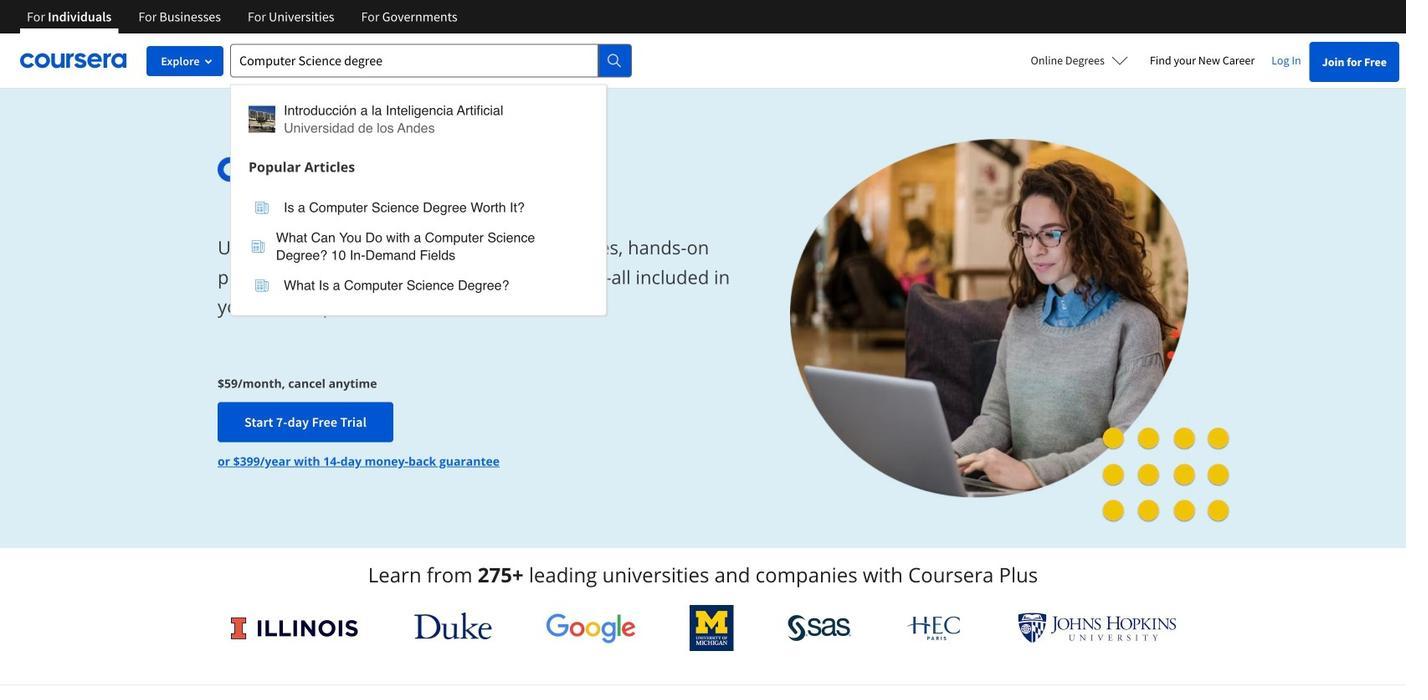 Task type: vqa. For each thing, say whether or not it's contained in the screenshot.
rightmost Are
no



Task type: describe. For each thing, give the bounding box(es) containing it.
coursera plus image
[[218, 157, 473, 182]]

google image
[[546, 613, 636, 644]]

What do you want to learn? text field
[[230, 44, 599, 77]]

sas image
[[788, 615, 852, 642]]



Task type: locate. For each thing, give the bounding box(es) containing it.
suggestion image image
[[249, 106, 276, 133], [255, 201, 269, 214], [252, 240, 265, 253], [255, 279, 269, 292]]

banner navigation
[[13, 0, 471, 33]]

duke university image
[[414, 613, 492, 640]]

university of illinois at urbana-champaign image
[[229, 615, 361, 642]]

johns hopkins university image
[[1018, 613, 1177, 644]]

None search field
[[230, 44, 632, 316]]

autocomplete results list box
[[230, 84, 607, 316]]

list box
[[231, 182, 606, 315]]

hec paris image
[[906, 611, 964, 646]]

list box inside autocomplete results list box
[[231, 182, 606, 315]]

coursera image
[[20, 47, 126, 74]]

university of michigan image
[[690, 605, 734, 652]]



